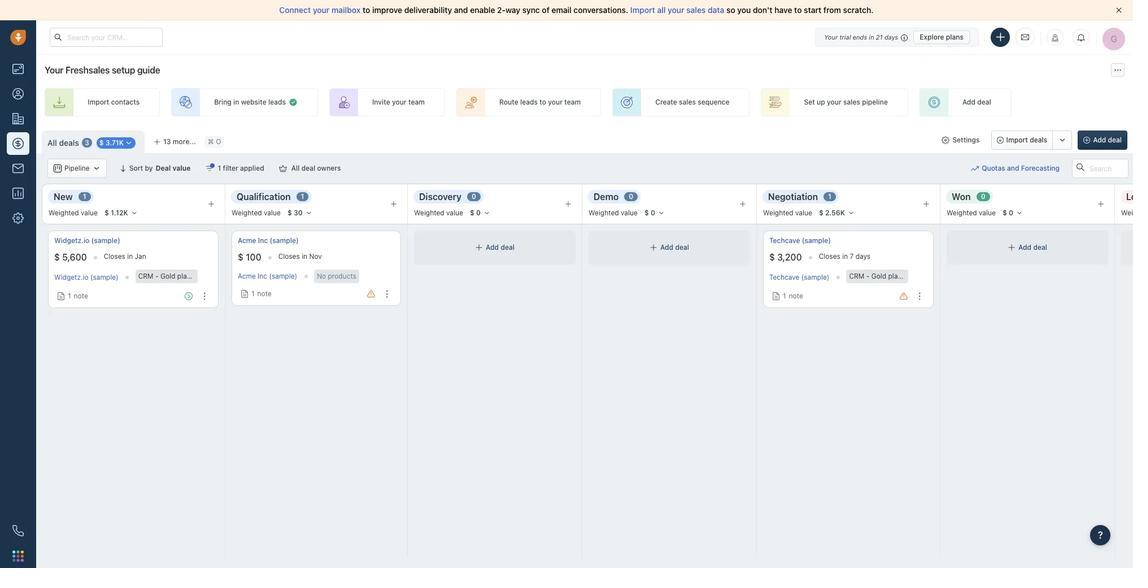 Task type: vqa. For each thing, say whether or not it's contained in the screenshot.
'Import contacts' button
no



Task type: locate. For each thing, give the bounding box(es) containing it.
0 horizontal spatial days
[[856, 252, 871, 261]]

0
[[472, 192, 477, 201], [629, 192, 634, 201], [982, 192, 986, 201], [477, 209, 481, 217], [651, 209, 656, 217], [1010, 209, 1014, 217]]

0 horizontal spatial crm
[[138, 272, 154, 280]]

3 weighted value from the left
[[414, 209, 463, 217]]

2 weighted from the left
[[232, 209, 262, 217]]

deal
[[156, 164, 171, 172]]

1 filter applied
[[218, 164, 264, 172]]

your right up
[[828, 98, 842, 107]]

techcave down $ 3,200
[[770, 273, 800, 282]]

add deal inside "button"
[[1094, 136, 1123, 144]]

0 vertical spatial techcave (sample) link
[[770, 236, 832, 245]]

$ 0 button for won
[[998, 207, 1029, 219]]

1 vertical spatial techcave (sample)
[[770, 273, 830, 282]]

closes left 7
[[819, 252, 841, 261]]

closes left nov
[[278, 252, 300, 261]]

2 closes from the left
[[278, 252, 300, 261]]

1 acme inc (sample) link from the top
[[238, 236, 299, 245]]

close image
[[1117, 7, 1123, 13]]

2 team from the left
[[565, 98, 581, 107]]

all left 3
[[47, 138, 57, 147]]

1 vertical spatial import
[[88, 98, 109, 107]]

0 horizontal spatial plan
[[177, 272, 191, 280]]

1 horizontal spatial and
[[1008, 164, 1020, 173]]

$ 0
[[470, 209, 481, 217], [645, 209, 656, 217], [1003, 209, 1014, 217]]

1 monthly from the left
[[193, 272, 219, 280]]

5 weighted from the left
[[764, 209, 794, 217]]

0 vertical spatial widgetz.io (sample) link
[[54, 236, 120, 245]]

2 acme inc (sample) link from the top
[[238, 272, 297, 281]]

crm down jan
[[138, 272, 154, 280]]

import
[[631, 5, 656, 15], [88, 98, 109, 107], [1007, 136, 1029, 144]]

send email image
[[1022, 32, 1030, 42]]

container_wx8msf4aqz5i3rn1 image inside settings popup button
[[942, 136, 950, 144]]

1 vertical spatial widgetz.io
[[54, 273, 89, 282]]

1 horizontal spatial $ 0 button
[[640, 207, 670, 219]]

1 horizontal spatial crm - gold plan monthly (sample)
[[850, 272, 960, 280]]

techcave up $ 3,200
[[770, 236, 801, 245]]

weighted value down negotiation
[[764, 209, 813, 217]]

all deal owners button
[[272, 159, 348, 178]]

2 - from the left
[[867, 272, 870, 280]]

2 vertical spatial import
[[1007, 136, 1029, 144]]

1 down $ 3,200
[[783, 292, 787, 300]]

weighted down won
[[947, 209, 978, 217]]

all
[[658, 5, 666, 15]]

weighted value down new
[[49, 209, 98, 217]]

⌘ o
[[208, 138, 221, 146]]

weighted value down demo
[[589, 209, 638, 217]]

import for import deals
[[1007, 136, 1029, 144]]

13 more... button
[[148, 134, 202, 150]]

in for new
[[127, 252, 133, 261]]

inc up 100
[[258, 236, 268, 245]]

crm down 7
[[850, 272, 865, 280]]

$ for $ 2.56k 'button' at top right
[[820, 209, 824, 217]]

1 horizontal spatial your
[[825, 33, 838, 40]]

3 closes from the left
[[819, 252, 841, 261]]

container_wx8msf4aqz5i3rn1 image
[[942, 136, 950, 144], [54, 164, 62, 172], [92, 164, 100, 172], [1008, 244, 1016, 252], [241, 290, 249, 298], [57, 292, 65, 300], [773, 292, 781, 300]]

weighted value for new
[[49, 209, 98, 217]]

widgetz.io down $ 5,600
[[54, 273, 89, 282]]

container_wx8msf4aqz5i3rn1 image inside 1 filter applied button
[[205, 164, 213, 172]]

your right invite
[[392, 98, 407, 107]]

crm - gold plan monthly (sample) down 7
[[850, 272, 960, 280]]

weighted down qualification
[[232, 209, 262, 217]]

crm - gold plan monthly (sample)
[[138, 272, 249, 280], [850, 272, 960, 280]]

add deal link
[[920, 88, 1012, 116]]

1 gold from the left
[[161, 272, 176, 280]]

techcave (sample)
[[770, 236, 832, 245], [770, 273, 830, 282]]

2 horizontal spatial $ 0
[[1003, 209, 1014, 217]]

0 horizontal spatial monthly
[[193, 272, 219, 280]]

2 horizontal spatial import
[[1007, 136, 1029, 144]]

widgetz.io up $ 5,600
[[54, 236, 89, 245]]

21
[[877, 33, 883, 40]]

0 horizontal spatial $ 0 button
[[465, 207, 496, 219]]

widgetz.io
[[54, 236, 89, 245], [54, 273, 89, 282]]

0 horizontal spatial team
[[409, 98, 425, 107]]

deals left 3
[[59, 138, 79, 147]]

in right bring
[[233, 98, 239, 107]]

to right route
[[540, 98, 547, 107]]

your inside 'link'
[[548, 98, 563, 107]]

all deals 3
[[47, 138, 89, 147]]

weighted value
[[49, 209, 98, 217], [232, 209, 281, 217], [414, 209, 463, 217], [589, 209, 638, 217], [764, 209, 813, 217], [947, 209, 997, 217]]

$ inside 'button'
[[820, 209, 824, 217]]

your for your trial ends in 21 days
[[825, 33, 838, 40]]

acme down $ 100
[[238, 272, 256, 281]]

2 $ 0 from the left
[[645, 209, 656, 217]]

to right mailbox
[[363, 5, 370, 15]]

monthly for 3,200
[[904, 272, 930, 280]]

0 horizontal spatial note
[[74, 292, 88, 300]]

5 weighted value from the left
[[764, 209, 813, 217]]

3
[[85, 139, 89, 147]]

1 horizontal spatial 1 note
[[252, 289, 272, 298]]

weighted down discovery
[[414, 209, 445, 217]]

2 crm - gold plan monthly (sample) from the left
[[850, 272, 960, 280]]

sales inside set up your sales pipeline link
[[844, 98, 861, 107]]

create sales sequence link
[[613, 88, 750, 116]]

1 plan from the left
[[177, 272, 191, 280]]

0 horizontal spatial closes
[[104, 252, 125, 261]]

trial
[[840, 33, 852, 40]]

4 weighted from the left
[[589, 209, 619, 217]]

widgetz.io (sample) link up '5,600'
[[54, 236, 120, 245]]

widgetz.io (sample) up '5,600'
[[54, 236, 120, 245]]

weig button
[[1122, 203, 1134, 220]]

widgetz.io (sample) link down '5,600'
[[54, 273, 119, 282]]

monthly
[[193, 272, 219, 280], [904, 272, 930, 280]]

crm for $ 5,600
[[138, 272, 154, 280]]

add for demo
[[661, 243, 674, 252]]

0 horizontal spatial import
[[88, 98, 109, 107]]

closes for $ 100
[[278, 252, 300, 261]]

1 horizontal spatial to
[[540, 98, 547, 107]]

value for new
[[81, 209, 98, 217]]

1 note down '5,600'
[[68, 292, 88, 300]]

lo
[[1127, 191, 1134, 202]]

(sample)
[[91, 236, 120, 245], [270, 236, 299, 245], [803, 236, 832, 245], [220, 272, 249, 280], [932, 272, 960, 280], [269, 272, 297, 281], [90, 273, 119, 282], [802, 273, 830, 282]]

1 vertical spatial techcave
[[770, 273, 800, 282]]

add deal for won
[[1019, 243, 1048, 252]]

0 vertical spatial your
[[825, 33, 838, 40]]

1 horizontal spatial crm
[[850, 272, 865, 280]]

-
[[155, 272, 159, 280], [867, 272, 870, 280]]

1 horizontal spatial closes
[[278, 252, 300, 261]]

note
[[258, 289, 272, 298], [74, 292, 88, 300], [789, 292, 804, 300]]

1 weighted value from the left
[[49, 209, 98, 217]]

your left freshsales
[[45, 65, 63, 75]]

and
[[454, 5, 468, 15], [1008, 164, 1020, 173]]

acme inc (sample) down 100
[[238, 272, 297, 281]]

1 weighted from the left
[[49, 209, 79, 217]]

0 vertical spatial widgetz.io
[[54, 236, 89, 245]]

1 $ 0 button from the left
[[465, 207, 496, 219]]

note down 100
[[258, 289, 272, 298]]

1 vertical spatial all
[[292, 164, 300, 172]]

2 horizontal spatial $ 0 button
[[998, 207, 1029, 219]]

techcave (sample) down 3,200
[[770, 273, 830, 282]]

deals for import
[[1031, 136, 1048, 144]]

all deal owners
[[292, 164, 341, 172]]

1 filter applied button
[[198, 159, 272, 178]]

from
[[824, 5, 842, 15]]

your
[[313, 5, 330, 15], [668, 5, 685, 15], [392, 98, 407, 107], [548, 98, 563, 107], [828, 98, 842, 107]]

and left the enable
[[454, 5, 468, 15]]

crm - gold plan monthly (sample) for $ 5,600
[[138, 272, 249, 280]]

1 vertical spatial acme inc (sample)
[[238, 272, 297, 281]]

2 $ 0 button from the left
[[640, 207, 670, 219]]

2 crm from the left
[[850, 272, 865, 280]]

techcave (sample) link up 3,200
[[770, 236, 832, 245]]

deals up forecasting
[[1031, 136, 1048, 144]]

$ for $ 30 button
[[288, 209, 292, 217]]

1 note down 3,200
[[783, 292, 804, 300]]

2 widgetz.io from the top
[[54, 273, 89, 282]]

all
[[47, 138, 57, 147], [292, 164, 300, 172]]

in left 7
[[843, 252, 849, 261]]

1 vertical spatial inc
[[258, 272, 267, 281]]

techcave (sample) up 3,200
[[770, 236, 832, 245]]

1 closes from the left
[[104, 252, 125, 261]]

2 gold from the left
[[872, 272, 887, 280]]

closes in jan
[[104, 252, 146, 261]]

have
[[775, 5, 793, 15]]

0 horizontal spatial and
[[454, 5, 468, 15]]

$ inside button
[[99, 139, 104, 147]]

weighted value down discovery
[[414, 209, 463, 217]]

monthly for 5,600
[[193, 272, 219, 280]]

weighted down new
[[49, 209, 79, 217]]

days right 21
[[885, 33, 899, 40]]

2 plan from the left
[[889, 272, 902, 280]]

to left start on the top right
[[795, 5, 802, 15]]

team
[[409, 98, 425, 107], [565, 98, 581, 107]]

1 horizontal spatial all
[[292, 164, 300, 172]]

1 vertical spatial your
[[45, 65, 63, 75]]

1 horizontal spatial import
[[631, 5, 656, 15]]

pipeline button
[[47, 159, 107, 178]]

settings
[[953, 136, 980, 144]]

1 vertical spatial widgetz.io (sample) link
[[54, 273, 119, 282]]

weighted down negotiation
[[764, 209, 794, 217]]

0 horizontal spatial 1 note
[[68, 292, 88, 300]]

weighted for demo
[[589, 209, 619, 217]]

1 acme inc (sample) from the top
[[238, 236, 299, 245]]

1 note for 5,600
[[68, 292, 88, 300]]

discovery
[[419, 191, 462, 202]]

acme up $ 100
[[238, 236, 256, 245]]

4 weighted value from the left
[[589, 209, 638, 217]]

0 horizontal spatial -
[[155, 272, 159, 280]]

$ 2.56k
[[820, 209, 846, 217]]

1 horizontal spatial days
[[885, 33, 899, 40]]

acme inc (sample) up 100
[[238, 236, 299, 245]]

deal
[[978, 98, 992, 107], [1109, 136, 1123, 144], [302, 164, 316, 172], [501, 243, 515, 252], [676, 243, 690, 252], [1034, 243, 1048, 252]]

in left nov
[[302, 252, 308, 261]]

add for won
[[1019, 243, 1032, 252]]

sales left pipeline
[[844, 98, 861, 107]]

1 - from the left
[[155, 272, 159, 280]]

gold
[[161, 272, 176, 280], [872, 272, 887, 280]]

1 horizontal spatial gold
[[872, 272, 887, 280]]

import up 'quotas and forecasting'
[[1007, 136, 1029, 144]]

1 crm - gold plan monthly (sample) from the left
[[138, 272, 249, 280]]

your right all
[[668, 5, 685, 15]]

sync
[[523, 5, 540, 15]]

set up your sales pipeline
[[805, 98, 889, 107]]

note down '5,600'
[[74, 292, 88, 300]]

way
[[506, 5, 521, 15]]

explore plans
[[920, 33, 964, 41]]

2 leads from the left
[[521, 98, 538, 107]]

products
[[328, 272, 357, 280]]

0 horizontal spatial deals
[[59, 138, 79, 147]]

0 vertical spatial techcave
[[770, 236, 801, 245]]

plan for 3,200
[[889, 272, 902, 280]]

$ 0 for discovery
[[470, 209, 481, 217]]

plan for 5,600
[[177, 272, 191, 280]]

6 weighted value from the left
[[947, 209, 997, 217]]

all deals link
[[47, 137, 79, 148]]

all for deal
[[292, 164, 300, 172]]

0 vertical spatial inc
[[258, 236, 268, 245]]

1 leads from the left
[[268, 98, 286, 107]]

2 widgetz.io (sample) from the top
[[54, 273, 119, 282]]

techcave (sample) link down 3,200
[[770, 273, 830, 282]]

note for $ 3,200
[[789, 292, 804, 300]]

1 team from the left
[[409, 98, 425, 107]]

1.12k
[[111, 209, 128, 217]]

value for won
[[980, 209, 997, 217]]

0 vertical spatial techcave (sample)
[[770, 236, 832, 245]]

0 vertical spatial acme inc (sample)
[[238, 236, 299, 245]]

1 horizontal spatial -
[[867, 272, 870, 280]]

in left jan
[[127, 252, 133, 261]]

your left trial
[[825, 33, 838, 40]]

inc down 100
[[258, 272, 267, 281]]

container_wx8msf4aqz5i3rn1 image
[[289, 98, 298, 107], [125, 139, 133, 147], [205, 164, 213, 172], [279, 164, 287, 172], [972, 164, 980, 172], [475, 244, 483, 252], [650, 244, 658, 252]]

all inside all deal owners button
[[292, 164, 300, 172]]

0 vertical spatial acme
[[238, 236, 256, 245]]

mailbox
[[332, 5, 361, 15]]

connect your mailbox to improve deliverability and enable 2-way sync of email conversations. import all your sales data so you don't have to start from scratch.
[[279, 5, 874, 15]]

crm - gold plan monthly (sample) down jan
[[138, 272, 249, 280]]

deal inside button
[[302, 164, 316, 172]]

leads right route
[[521, 98, 538, 107]]

weighted down demo
[[589, 209, 619, 217]]

13 more...
[[163, 137, 196, 146]]

add deal
[[963, 98, 992, 107], [1094, 136, 1123, 144], [486, 243, 515, 252], [661, 243, 690, 252], [1019, 243, 1048, 252]]

2 weighted value from the left
[[232, 209, 281, 217]]

plan
[[177, 272, 191, 280], [889, 272, 902, 280]]

$ for discovery $ 0 button
[[470, 209, 475, 217]]

acme inc (sample) link up 100
[[238, 236, 299, 245]]

import left contacts
[[88, 98, 109, 107]]

3 weighted from the left
[[414, 209, 445, 217]]

1 widgetz.io from the top
[[54, 236, 89, 245]]

deals inside button
[[1031, 136, 1048, 144]]

in for negotiation
[[843, 252, 849, 261]]

1 horizontal spatial note
[[258, 289, 272, 298]]

your right route
[[548, 98, 563, 107]]

inc
[[258, 236, 268, 245], [258, 272, 267, 281]]

1 vertical spatial days
[[856, 252, 871, 261]]

weighted value down won
[[947, 209, 997, 217]]

6 weighted from the left
[[947, 209, 978, 217]]

closes left jan
[[104, 252, 125, 261]]

0 vertical spatial days
[[885, 33, 899, 40]]

3 $ 0 from the left
[[1003, 209, 1014, 217]]

1 horizontal spatial monthly
[[904, 272, 930, 280]]

1 horizontal spatial plan
[[889, 272, 902, 280]]

sales right create
[[679, 98, 696, 107]]

plans
[[947, 33, 964, 41]]

o
[[216, 138, 221, 146]]

phone image
[[12, 525, 24, 536]]

note for $ 100
[[258, 289, 272, 298]]

0 vertical spatial widgetz.io (sample)
[[54, 236, 120, 245]]

1 $ 0 from the left
[[470, 209, 481, 217]]

0 horizontal spatial leads
[[268, 98, 286, 107]]

5,600
[[62, 252, 87, 262]]

0 horizontal spatial $ 0
[[470, 209, 481, 217]]

your left mailbox
[[313, 5, 330, 15]]

value for negotiation
[[796, 209, 813, 217]]

2 monthly from the left
[[904, 272, 930, 280]]

1 left filter
[[218, 164, 221, 172]]

1 vertical spatial acme inc (sample) link
[[238, 272, 297, 281]]

don't
[[754, 5, 773, 15]]

freshworks switcher image
[[12, 550, 24, 562]]

closes in nov
[[278, 252, 322, 261]]

2.56k
[[826, 209, 846, 217]]

0 horizontal spatial crm - gold plan monthly (sample)
[[138, 272, 249, 280]]

1 horizontal spatial leads
[[521, 98, 538, 107]]

1 vertical spatial acme
[[238, 272, 256, 281]]

weighted value down qualification
[[232, 209, 281, 217]]

connect your mailbox link
[[279, 5, 363, 15]]

and right quotas
[[1008, 164, 1020, 173]]

1 horizontal spatial deals
[[1031, 136, 1048, 144]]

0 vertical spatial acme inc (sample) link
[[238, 236, 299, 245]]

add deal for discovery
[[486, 243, 515, 252]]

days right 7
[[856, 252, 871, 261]]

freshsales
[[65, 65, 110, 75]]

1 horizontal spatial team
[[565, 98, 581, 107]]

1 vertical spatial widgetz.io (sample)
[[54, 273, 119, 282]]

widgetz.io (sample) down '5,600'
[[54, 273, 119, 282]]

$ for $ 3.71k button
[[99, 139, 104, 147]]

in
[[870, 33, 875, 40], [233, 98, 239, 107], [127, 252, 133, 261], [302, 252, 308, 261], [843, 252, 849, 261]]

0 vertical spatial all
[[47, 138, 57, 147]]

1 note down 100
[[252, 289, 272, 298]]

2 horizontal spatial 1 note
[[783, 292, 804, 300]]

0 horizontal spatial your
[[45, 65, 63, 75]]

note down 3,200
[[789, 292, 804, 300]]

$ 30
[[288, 209, 303, 217]]

- for $ 5,600
[[155, 272, 159, 280]]

crm
[[138, 272, 154, 280], [850, 272, 865, 280]]

scratch.
[[844, 5, 874, 15]]

1 vertical spatial techcave (sample) link
[[770, 273, 830, 282]]

leads inside 'link'
[[521, 98, 538, 107]]

2 horizontal spatial note
[[789, 292, 804, 300]]

1 horizontal spatial $ 0
[[645, 209, 656, 217]]

0 horizontal spatial gold
[[161, 272, 176, 280]]

2 acme from the top
[[238, 272, 256, 281]]

weighted value for qualification
[[232, 209, 281, 217]]

acme inc (sample) link down 100
[[238, 272, 297, 281]]

2 techcave (sample) link from the top
[[770, 273, 830, 282]]

import inside button
[[1007, 136, 1029, 144]]

2 horizontal spatial closes
[[819, 252, 841, 261]]

leads right "website"
[[268, 98, 286, 107]]

data
[[708, 5, 725, 15]]

owners
[[317, 164, 341, 172]]

weighted value for discovery
[[414, 209, 463, 217]]

quotas and forecasting link
[[972, 159, 1072, 178]]

conversations.
[[574, 5, 629, 15]]

1
[[218, 164, 221, 172], [83, 192, 86, 201], [301, 192, 304, 201], [829, 192, 832, 201], [252, 289, 255, 298], [68, 292, 71, 300], [783, 292, 787, 300]]

3 $ 0 button from the left
[[998, 207, 1029, 219]]

1 crm from the left
[[138, 272, 154, 280]]

all left owners
[[292, 164, 300, 172]]

$ 0 button for demo
[[640, 207, 670, 219]]

1 techcave (sample) from the top
[[770, 236, 832, 245]]

import left all
[[631, 5, 656, 15]]

0 horizontal spatial all
[[47, 138, 57, 147]]

$ 0 button for discovery
[[465, 207, 496, 219]]

widgetz.io (sample) link
[[54, 236, 120, 245], [54, 273, 119, 282]]

leads
[[268, 98, 286, 107], [521, 98, 538, 107]]

of
[[542, 5, 550, 15]]

weighted value for negotiation
[[764, 209, 813, 217]]



Task type: describe. For each thing, give the bounding box(es) containing it.
your for your freshsales setup guide
[[45, 65, 63, 75]]

add deal button
[[1079, 131, 1128, 150]]

1 up $ 2.56k
[[829, 192, 832, 201]]

email
[[552, 5, 572, 15]]

closes for $ 5,600
[[104, 252, 125, 261]]

1 inc from the top
[[258, 236, 268, 245]]

container_wx8msf4aqz5i3rn1 image inside bring in website leads link
[[289, 98, 298, 107]]

qualification
[[237, 191, 291, 202]]

$ 1.12k
[[105, 209, 128, 217]]

2 acme inc (sample) from the top
[[238, 272, 297, 281]]

in for qualification
[[302, 252, 308, 261]]

weighted for won
[[947, 209, 978, 217]]

3,200
[[778, 252, 803, 262]]

all for deals
[[47, 138, 57, 147]]

deals for all
[[59, 138, 79, 147]]

what's new image
[[1052, 34, 1060, 42]]

explore
[[920, 33, 945, 41]]

sales left data
[[687, 5, 706, 15]]

team inside 'link'
[[565, 98, 581, 107]]

30
[[294, 209, 303, 217]]

no
[[317, 272, 326, 280]]

2 techcave (sample) from the top
[[770, 273, 830, 282]]

filter
[[223, 164, 238, 172]]

1 inside button
[[218, 164, 221, 172]]

route leads to your team
[[500, 98, 581, 107]]

weighted for discovery
[[414, 209, 445, 217]]

note for $ 5,600
[[74, 292, 88, 300]]

gold for $ 5,600
[[161, 272, 176, 280]]

2 inc from the top
[[258, 272, 267, 281]]

gold for $ 3,200
[[872, 272, 887, 280]]

weighted for negotiation
[[764, 209, 794, 217]]

add for discovery
[[486, 243, 499, 252]]

import deals
[[1007, 136, 1048, 144]]

connect
[[279, 5, 311, 15]]

1 down 100
[[252, 289, 255, 298]]

1 techcave (sample) link from the top
[[770, 236, 832, 245]]

- for $ 3,200
[[867, 272, 870, 280]]

$ 3.71k button
[[93, 136, 139, 149]]

bring in website leads link
[[171, 88, 318, 116]]

ends
[[853, 33, 868, 40]]

crm for $ 3,200
[[850, 272, 865, 280]]

bring in website leads
[[214, 98, 286, 107]]

route
[[500, 98, 519, 107]]

crm - gold plan monthly (sample) for $ 3,200
[[850, 272, 960, 280]]

up
[[817, 98, 826, 107]]

100
[[246, 252, 262, 262]]

you
[[738, 5, 751, 15]]

sales inside create sales sequence link
[[679, 98, 696, 107]]

$ 3.71k
[[99, 139, 124, 147]]

import contacts link
[[45, 88, 160, 116]]

$ 100
[[238, 252, 262, 262]]

demo
[[594, 191, 619, 202]]

new
[[54, 191, 73, 202]]

settings button
[[937, 131, 986, 150]]

1 note for 3,200
[[783, 292, 804, 300]]

weig
[[1122, 209, 1134, 217]]

2 widgetz.io (sample) link from the top
[[54, 273, 119, 282]]

more...
[[173, 137, 196, 146]]

$ 30 button
[[283, 207, 318, 219]]

closes for $ 3,200
[[819, 252, 841, 261]]

guide
[[137, 65, 160, 75]]

sort by deal value
[[129, 164, 191, 172]]

$ 3.71k button
[[97, 138, 136, 149]]

$ for $ 0 button for won
[[1003, 209, 1008, 217]]

enable
[[470, 5, 495, 15]]

1 up $ 30 button
[[301, 192, 304, 201]]

weighted value for won
[[947, 209, 997, 217]]

value for discovery
[[447, 209, 463, 217]]

1 vertical spatial and
[[1008, 164, 1020, 173]]

1 techcave from the top
[[770, 236, 801, 245]]

weighted for qualification
[[232, 209, 262, 217]]

container_wx8msf4aqz5i3rn1 image inside quotas and forecasting link
[[972, 164, 980, 172]]

2 horizontal spatial to
[[795, 5, 802, 15]]

so
[[727, 5, 736, 15]]

$ 1.12k button
[[99, 207, 143, 219]]

invite your team link
[[330, 88, 445, 116]]

2 techcave from the top
[[770, 273, 800, 282]]

applied
[[240, 164, 264, 172]]

won
[[952, 191, 971, 202]]

$ 0 for demo
[[645, 209, 656, 217]]

0 vertical spatial and
[[454, 5, 468, 15]]

$ 2.56k button
[[814, 207, 860, 219]]

in left 21
[[870, 33, 875, 40]]

explore plans link
[[914, 30, 971, 44]]

$ for demo's $ 0 button
[[645, 209, 649, 217]]

nov
[[309, 252, 322, 261]]

value for qualification
[[264, 209, 281, 217]]

route leads to your team link
[[457, 88, 602, 116]]

container_wx8msf4aqz5i3rn1 image inside $ 3.71k button
[[125, 139, 133, 147]]

improve
[[373, 5, 403, 15]]

pipeline
[[863, 98, 889, 107]]

1 down $ 5,600
[[68, 292, 71, 300]]

contacts
[[111, 98, 140, 107]]

create
[[656, 98, 678, 107]]

2-
[[498, 5, 506, 15]]

1 right new
[[83, 192, 86, 201]]

0 vertical spatial import
[[631, 5, 656, 15]]

import contacts
[[88, 98, 140, 107]]

your trial ends in 21 days
[[825, 33, 899, 40]]

value for demo
[[621, 209, 638, 217]]

set up your sales pipeline link
[[762, 88, 909, 116]]

to inside 'link'
[[540, 98, 547, 107]]

1 acme from the top
[[238, 236, 256, 245]]

invite
[[372, 98, 390, 107]]

jan
[[135, 252, 146, 261]]

$ 0 for won
[[1003, 209, 1014, 217]]

negotiation
[[769, 191, 819, 202]]

website
[[241, 98, 267, 107]]

1 widgetz.io (sample) link from the top
[[54, 236, 120, 245]]

import for import contacts
[[88, 98, 109, 107]]

add deal for demo
[[661, 243, 690, 252]]

Search your CRM... text field
[[50, 28, 163, 47]]

weighted value for demo
[[589, 209, 638, 217]]

1 widgetz.io (sample) from the top
[[54, 236, 120, 245]]

Search field
[[1073, 159, 1129, 178]]

1 note for 100
[[252, 289, 272, 298]]

set
[[805, 98, 816, 107]]

create sales sequence
[[656, 98, 730, 107]]

sort
[[129, 164, 143, 172]]

import deals button
[[992, 131, 1054, 150]]

invite your team
[[372, 98, 425, 107]]

0 horizontal spatial to
[[363, 5, 370, 15]]

weighted for new
[[49, 209, 79, 217]]

by
[[145, 164, 153, 172]]

container_wx8msf4aqz5i3rn1 image inside all deal owners button
[[279, 164, 287, 172]]

$ for the $ 1.12k button
[[105, 209, 109, 217]]

setup
[[112, 65, 135, 75]]

quotas and forecasting
[[983, 164, 1060, 173]]

sequence
[[698, 98, 730, 107]]

start
[[804, 5, 822, 15]]

phone element
[[7, 519, 29, 542]]

add inside "button"
[[1094, 136, 1107, 144]]

deal inside "button"
[[1109, 136, 1123, 144]]

7
[[850, 252, 854, 261]]

$ 3,200
[[770, 252, 803, 262]]

import deals group
[[992, 131, 1073, 150]]



